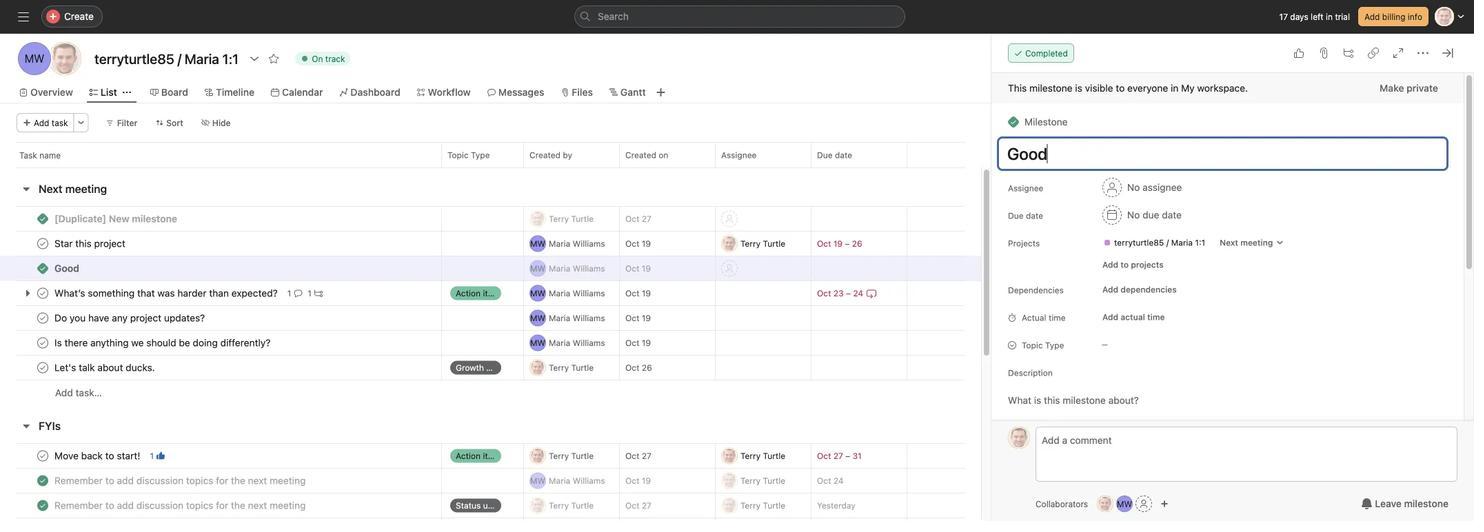 Task type: describe. For each thing, give the bounding box(es) containing it.
maria for creator for do you have any project updates? cell
[[549, 314, 571, 323]]

add actual time button
[[1097, 308, 1172, 327]]

24 inside the header fyis tree grid
[[834, 476, 844, 486]]

topic type inside good dialog
[[1022, 341, 1065, 350]]

visible
[[1086, 82, 1114, 94]]

update
[[483, 501, 511, 511]]

item for the action item 'dropdown button' within header next meeting tree grid
[[483, 289, 500, 298]]

17 days left in trial
[[1280, 12, 1351, 21]]

files link
[[561, 85, 593, 100]]

creator for remember to add discussion topics for the next meeting cell for oct 19
[[524, 468, 620, 494]]

create
[[64, 11, 94, 22]]

creator for do you have any project updates? cell
[[524, 306, 620, 331]]

turtle inside creator for [duplicate] new milestone cell
[[572, 214, 594, 224]]

due
[[1143, 209, 1160, 221]]

3 oct 19 from the top
[[626, 289, 651, 298]]

list
[[101, 87, 117, 98]]

completed checkbox for move back to start! text field
[[34, 448, 51, 465]]

name
[[39, 150, 61, 160]]

no assignee
[[1128, 182, 1183, 193]]

this milestone is visible to everyone in my workspace.
[[1009, 82, 1249, 94]]

creator for star this project cell
[[524, 231, 620, 257]]

turtle inside the creator for let's talk about ducks. cell
[[572, 363, 594, 373]]

overview
[[30, 87, 73, 98]]

oct 19 for creator for is there anything we should be doing differently? "cell"
[[626, 338, 651, 348]]

completed image inside move back to start! cell
[[34, 448, 51, 465]]

mw inside 'creator for good' cell
[[530, 264, 546, 274]]

dependencies
[[1009, 286, 1064, 295]]

next inside next meeting button
[[39, 182, 62, 196]]

add for add actual time
[[1103, 313, 1119, 322]]

terry inside creator for move back to start! 'cell'
[[549, 452, 569, 461]]

task name
[[19, 150, 61, 160]]

dependencies
[[1121, 285, 1177, 295]]

make private button
[[1372, 76, 1448, 101]]

milestone for leave
[[1405, 498, 1449, 510]]

[Duplicate] New milestone text field
[[52, 212, 181, 226]]

remember to add discussion topics for the next meeting cell for tt
[[0, 493, 442, 519]]

19 for is there anything we should be doing differently? cell
[[642, 338, 651, 348]]

27 for remember to add discussion topics for the next meeting cell related to tt
[[642, 501, 652, 511]]

info
[[1409, 12, 1423, 21]]

24 inside header next meeting tree grid
[[854, 289, 864, 298]]

date inside no due date dropdown button
[[1163, 209, 1182, 221]]

mw button
[[1117, 496, 1134, 513]]

messages
[[499, 87, 545, 98]]

oct 27 for next meeting
[[626, 214, 652, 224]]

good cell
[[0, 256, 442, 281]]

completed checkbox for let's talk about ducks. "text field"
[[34, 360, 51, 376]]

topic inside good dialog
[[1022, 341, 1043, 350]]

williams for creator for is there anything we should be doing differently? "cell"
[[573, 338, 605, 348]]

Is there anything we should be doing differently? text field
[[52, 336, 275, 350]]

completed image inside 'star this project' cell
[[34, 236, 51, 252]]

completed image for completed checkbox in the do you have any project updates? cell
[[34, 310, 51, 327]]

mw inside the header fyis tree grid
[[530, 476, 546, 486]]

maria for "creator for what's something that was harder than expected?" cell
[[549, 289, 571, 298]]

1 subtask image
[[314, 289, 323, 298]]

Completed milestone checkbox
[[37, 214, 48, 225]]

maria for 'creator for good' cell at the left of page
[[549, 264, 571, 274]]

oct 26
[[626, 363, 652, 373]]

terryturtle85 / maria 1:1 link
[[1098, 236, 1211, 250]]

terryturtle85
[[1115, 238, 1165, 248]]

growth conversation
[[456, 363, 537, 373]]

williams for creator for do you have any project updates? cell
[[573, 314, 605, 323]]

Star this project text field
[[52, 237, 130, 251]]

maria williams for creator for is there anything we should be doing differently? "cell"
[[549, 338, 605, 348]]

meeting inside button
[[65, 182, 107, 196]]

completed
[[1026, 48, 1068, 58]]

26 inside row
[[642, 363, 652, 373]]

messages link
[[488, 85, 545, 100]]

add task
[[34, 118, 68, 128]]

on track button
[[289, 49, 357, 68]]

1:1
[[1196, 238, 1206, 248]]

milestone
[[1025, 116, 1068, 128]]

williams for "creator for what's something that was harder than expected?" cell
[[573, 289, 605, 298]]

move back to start! cell
[[0, 444, 442, 469]]

dashboard link
[[340, 85, 401, 100]]

— button
[[1097, 335, 1180, 355]]

creator for move back to start! cell
[[524, 444, 620, 469]]

list link
[[90, 85, 117, 100]]

add dependencies button
[[1097, 280, 1184, 299]]

19 for good cell
[[642, 264, 651, 274]]

time inside "add actual time" dropdown button
[[1148, 313, 1166, 322]]

tt inside the creator for let's talk about ducks. cell
[[533, 363, 543, 373]]

yesterday
[[817, 501, 856, 511]]

creator for good cell
[[524, 256, 620, 281]]

on track
[[312, 54, 345, 63]]

due date inside row
[[817, 150, 853, 160]]

add for add billing info
[[1365, 12, 1381, 21]]

task
[[19, 150, 37, 160]]

0 likes. click to like this task image
[[1294, 48, 1305, 59]]

add billing info button
[[1359, 7, 1429, 26]]

growth
[[456, 363, 484, 373]]

assignee inside good dialog
[[1009, 184, 1044, 193]]

williams for creator for star this project cell
[[573, 239, 605, 249]]

description
[[1009, 368, 1053, 378]]

0 vertical spatial to
[[1116, 82, 1125, 94]]

19 for do you have any project updates? cell
[[642, 314, 651, 323]]

completed milestone image for mw
[[37, 263, 48, 274]]

maria williams for 'creator for good' cell at the left of page
[[549, 264, 605, 274]]

add task… button
[[55, 386, 102, 401]]

add task button
[[17, 113, 74, 132]]

0 vertical spatial 26
[[853, 239, 863, 249]]

completed button
[[1009, 43, 1075, 63]]

due date inside main content
[[1009, 211, 1044, 221]]

show options image
[[249, 53, 260, 64]]

actual
[[1022, 313, 1047, 323]]

row containing tt
[[0, 206, 982, 232]]

calendar
[[282, 87, 323, 98]]

more actions for this task image
[[1418, 48, 1429, 59]]

close details image
[[1443, 48, 1454, 59]]

completed checkbox for star this project 'text box'
[[34, 236, 51, 252]]

action for the action item 'dropdown button' inside the header fyis tree grid
[[456, 452, 481, 461]]

task
[[52, 118, 68, 128]]

1 horizontal spatial in
[[1327, 12, 1334, 21]]

Completed milestone checkbox
[[37, 263, 48, 274]]

actual time
[[1022, 313, 1066, 323]]

action item button inside header next meeting tree grid
[[442, 281, 524, 306]]

completed checkbox for remember to add discussion topics for the next meeting text box
[[34, 473, 51, 489]]

— for — popup button
[[450, 265, 457, 272]]

terry inside creator for [duplicate] new milestone cell
[[549, 214, 569, 224]]

status update button
[[442, 494, 524, 518]]

make private
[[1380, 82, 1439, 94]]

completed image for yesterday
[[34, 498, 51, 514]]

sort
[[166, 118, 183, 128]]

27 for move back to start! cell
[[642, 452, 652, 461]]

action item button inside the header fyis tree grid
[[442, 444, 524, 469]]

billing
[[1383, 12, 1406, 21]]

williams inside the header fyis tree grid
[[573, 476, 605, 486]]

expand subtask list for the task what's something that was harder than expected? image
[[22, 288, 33, 299]]

– for 24
[[846, 289, 851, 298]]

is
[[1076, 82, 1083, 94]]

0 vertical spatial topic
[[448, 150, 469, 160]]

status
[[456, 501, 481, 511]]

row containing action item
[[0, 281, 982, 306]]

0 vertical spatial topic type
[[448, 150, 490, 160]]

maria williams for creator for star this project cell
[[549, 239, 605, 249]]

on
[[659, 150, 669, 160]]

completed image for completed checkbox in what's something that was harder than expected? cell
[[34, 285, 51, 302]]

creator for [duplicate] new milestone cell
[[524, 206, 620, 232]]

oct 27 – 31
[[817, 452, 862, 461]]

workspace.
[[1198, 82, 1249, 94]]

sort button
[[149, 113, 190, 132]]

expand sidebar image
[[18, 11, 29, 22]]

add tab image
[[656, 87, 667, 98]]

31
[[853, 452, 862, 461]]

0 vertical spatial assignee
[[722, 150, 757, 160]]

on
[[312, 54, 323, 63]]

no due date button
[[1097, 203, 1189, 228]]

in inside good dialog
[[1171, 82, 1179, 94]]

1 button
[[147, 449, 168, 463]]

header next meeting tree grid
[[0, 206, 982, 406]]

Let's talk about ducks. text field
[[52, 361, 159, 375]]

0 vertical spatial due
[[817, 150, 833, 160]]

date inside row
[[835, 150, 853, 160]]

row containing status update
[[0, 493, 982, 519]]

completed checkbox for do you have any project updates? text field
[[34, 310, 51, 327]]

oct 19 inside the header fyis tree grid
[[626, 476, 651, 486]]

19 for mw's remember to add discussion topics for the next meeting cell
[[642, 476, 651, 486]]

conversation
[[487, 363, 537, 373]]

projects
[[1009, 239, 1040, 248]]

oct 27 for fyis
[[626, 452, 652, 461]]

dashboard
[[351, 87, 401, 98]]

do you have any project updates? cell
[[0, 306, 442, 331]]

row containing growth conversation
[[0, 355, 982, 381]]

completed image for completed checkbox inside the let's talk about ducks. cell
[[34, 360, 51, 376]]

completed checkbox inside what's something that was harder than expected? cell
[[34, 285, 51, 302]]

action item for the action item 'dropdown button' inside the header fyis tree grid
[[456, 452, 500, 461]]

filter button
[[100, 113, 144, 132]]

make
[[1380, 82, 1405, 94]]

leave milestone button
[[1353, 492, 1458, 517]]

[duplicate] new milestone cell
[[0, 206, 442, 232]]



Task type: vqa. For each thing, say whether or not it's contained in the screenshot.
the middle Mark complete icon
no



Task type: locate. For each thing, give the bounding box(es) containing it.
header fyis tree grid
[[0, 444, 982, 522]]

1 item from the top
[[483, 289, 500, 298]]

main content inside good dialog
[[992, 73, 1465, 522]]

add task…
[[55, 387, 102, 399]]

fyis
[[39, 420, 61, 433]]

turtle inside creator for move back to start! 'cell'
[[572, 452, 594, 461]]

0 horizontal spatial due
[[817, 150, 833, 160]]

4 oct 19 from the top
[[626, 314, 651, 323]]

3 completed image from the top
[[34, 310, 51, 327]]

— inside dropdown button
[[1102, 341, 1109, 349]]

19 inside the header fyis tree grid
[[642, 476, 651, 486]]

main content
[[992, 73, 1465, 522]]

0 vertical spatial action
[[456, 289, 481, 298]]

0 vertical spatial meeting
[[65, 182, 107, 196]]

williams for 'creator for good' cell at the left of page
[[573, 264, 605, 274]]

2 completed image from the top
[[34, 285, 51, 302]]

completed image up completed milestone option
[[34, 236, 51, 252]]

more actions image
[[77, 119, 85, 127]]

tt
[[58, 52, 72, 65], [533, 214, 543, 224], [725, 239, 735, 249], [533, 363, 543, 373], [1014, 433, 1025, 443], [533, 452, 543, 461], [725, 452, 735, 461], [725, 476, 735, 486], [1101, 499, 1111, 509], [533, 501, 543, 511], [725, 501, 735, 511]]

1 horizontal spatial date
[[1026, 211, 1044, 221]]

completed image down completed milestone option
[[34, 310, 51, 327]]

add to projects button
[[1097, 255, 1170, 275]]

0 horizontal spatial in
[[1171, 82, 1179, 94]]

3 completed checkbox from the top
[[34, 448, 51, 465]]

1 horizontal spatial meeting
[[1241, 238, 1274, 248]]

creator for what's something that was harder than expected? cell
[[524, 281, 620, 306]]

created for created on
[[626, 150, 657, 160]]

1 vertical spatial type
[[1046, 341, 1065, 350]]

1 vertical spatial completed milestone image
[[37, 263, 48, 274]]

— inside popup button
[[450, 265, 457, 272]]

maria inside creator for is there anything we should be doing differently? "cell"
[[549, 338, 571, 348]]

2 remember to add discussion topics for the next meeting cell from the top
[[0, 493, 442, 519]]

0 vertical spatial completed image
[[34, 335, 51, 351]]

star this project cell
[[0, 231, 442, 257]]

mw left 'add or remove collaborators' image
[[1118, 499, 1133, 509]]

0 horizontal spatial topic type
[[448, 150, 490, 160]]

6 oct 19 from the top
[[626, 476, 651, 486]]

meeting inside popup button
[[1241, 238, 1274, 248]]

next inside next meeting popup button
[[1220, 238, 1239, 248]]

0 horizontal spatial topic
[[448, 150, 469, 160]]

add dependencies
[[1103, 285, 1177, 295]]

–
[[845, 239, 850, 249], [846, 289, 851, 298], [846, 452, 851, 461]]

1 completed checkbox from the top
[[34, 285, 51, 302]]

collapse task list for this section image
[[21, 421, 32, 432]]

1 vertical spatial due date
[[1009, 211, 1044, 221]]

27 inside header next meeting tree grid
[[642, 214, 652, 224]]

1 vertical spatial next
[[1220, 238, 1239, 248]]

maria right /
[[1172, 238, 1193, 248]]

/
[[1167, 238, 1170, 248]]

creator for let's talk about ducks. cell
[[524, 355, 620, 381]]

mw inside "creator for what's something that was harder than expected?" cell
[[530, 289, 546, 298]]

hide
[[212, 118, 231, 128]]

turtle
[[572, 214, 594, 224], [763, 239, 786, 249], [572, 363, 594, 373], [572, 452, 594, 461], [763, 452, 786, 461], [763, 476, 786, 486], [572, 501, 594, 511], [763, 501, 786, 511]]

0 vertical spatial 24
[[854, 289, 864, 298]]

23
[[834, 289, 844, 298]]

2 action item from the top
[[456, 452, 500, 461]]

add subtask image
[[1344, 48, 1355, 59]]

created by
[[530, 150, 573, 160]]

5 maria williams from the top
[[549, 338, 605, 348]]

– left 31
[[846, 452, 851, 461]]

to left projects
[[1121, 260, 1129, 270]]

2 maria williams from the top
[[549, 264, 605, 274]]

Completed checkbox
[[34, 285, 51, 302], [34, 310, 51, 327], [34, 360, 51, 376], [34, 473, 51, 489]]

search list box
[[575, 6, 906, 28]]

completed checkbox inside move back to start! cell
[[34, 448, 51, 465]]

2 horizontal spatial date
[[1163, 209, 1182, 221]]

0 horizontal spatial type
[[471, 150, 490, 160]]

williams up creator for is there anything we should be doing differently? "cell"
[[573, 314, 605, 323]]

time
[[1148, 313, 1166, 322], [1049, 313, 1066, 323]]

type
[[471, 150, 490, 160], [1046, 341, 1065, 350]]

in
[[1327, 12, 1334, 21], [1171, 82, 1179, 94]]

Remember to add discussion topics for the next meeting text field
[[52, 474, 310, 488]]

0 vertical spatial next meeting
[[39, 182, 107, 196]]

0 horizontal spatial assignee
[[722, 150, 757, 160]]

0 vertical spatial oct 27
[[626, 214, 652, 224]]

completed image inside let's talk about ducks. cell
[[34, 360, 51, 376]]

1 vertical spatial action item
[[456, 452, 500, 461]]

maria williams up "creator for what's something that was harder than expected?" cell
[[549, 264, 605, 274]]

add for add dependencies
[[1103, 285, 1119, 295]]

completed image inside is there anything we should be doing differently? cell
[[34, 335, 51, 351]]

2 williams from the top
[[573, 264, 605, 274]]

meeting right 1:1
[[1241, 238, 1274, 248]]

completed milestone image inside the [duplicate] new milestone cell
[[37, 214, 48, 225]]

terry
[[549, 214, 569, 224], [741, 239, 761, 249], [549, 363, 569, 373], [549, 452, 569, 461], [741, 452, 761, 461], [741, 476, 761, 486], [549, 501, 569, 511], [741, 501, 761, 511]]

filter
[[117, 118, 137, 128]]

2 completed checkbox from the top
[[34, 310, 51, 327]]

None text field
[[91, 46, 242, 71]]

oct 19 for 'creator for good' cell at the left of page
[[626, 264, 651, 274]]

action inside the header fyis tree grid
[[456, 452, 481, 461]]

2 oct 27 from the top
[[626, 452, 652, 461]]

hide button
[[195, 113, 237, 132]]

add billing info
[[1365, 12, 1423, 21]]

0 horizontal spatial meeting
[[65, 182, 107, 196]]

add down terryturtle85
[[1103, 260, 1119, 270]]

4 williams from the top
[[573, 314, 605, 323]]

everyone
[[1128, 82, 1169, 94]]

maria down creator for move back to start! 'cell'
[[549, 476, 571, 486]]

collapse task list for this section image
[[21, 184, 32, 195]]

williams inside creator for star this project cell
[[573, 239, 605, 249]]

add
[[1365, 12, 1381, 21], [34, 118, 49, 128], [1103, 260, 1119, 270], [1103, 285, 1119, 295], [1103, 313, 1119, 322], [55, 387, 73, 399]]

0 vertical spatial item
[[483, 289, 500, 298]]

attachments: add a file to this task, good image
[[1319, 48, 1330, 59]]

1 horizontal spatial next
[[1220, 238, 1239, 248]]

no left due
[[1128, 209, 1141, 221]]

remember to add discussion topics for the next meeting cell down remember to add discussion topics for the next meeting text field
[[0, 518, 442, 522]]

tt inside "creator for remember to add discussion topics for the next meeting" cell
[[533, 501, 543, 511]]

0 horizontal spatial next meeting
[[39, 182, 107, 196]]

maria down 'creator for good' cell at the left of page
[[549, 289, 571, 298]]

topic
[[448, 150, 469, 160], [1022, 341, 1043, 350]]

1 created from the left
[[530, 150, 561, 160]]

maria williams inside "creator for what's something that was harder than expected?" cell
[[549, 289, 605, 298]]

meeting
[[65, 182, 107, 196], [1241, 238, 1274, 248]]

1 vertical spatial oct 27
[[626, 452, 652, 461]]

action inside header next meeting tree grid
[[456, 289, 481, 298]]

1 horizontal spatial 24
[[854, 289, 864, 298]]

2 action from the top
[[456, 452, 481, 461]]

completed checkbox inside let's talk about ducks. cell
[[34, 360, 51, 376]]

williams inside creator for is there anything we should be doing differently? "cell"
[[573, 338, 605, 348]]

19
[[642, 239, 651, 249], [834, 239, 843, 249], [642, 264, 651, 274], [642, 289, 651, 298], [642, 314, 651, 323], [642, 338, 651, 348], [642, 476, 651, 486]]

williams inside "creator for what's something that was harder than expected?" cell
[[573, 289, 605, 298]]

1 vertical spatial action
[[456, 452, 481, 461]]

1 vertical spatial –
[[846, 289, 851, 298]]

1 vertical spatial next meeting
[[1220, 238, 1274, 248]]

search button
[[575, 6, 906, 28]]

add task… row
[[0, 380, 982, 406]]

creator for remember to add discussion topics for the next meeting cell containing mw
[[524, 468, 620, 494]]

in left the my
[[1171, 82, 1179, 94]]

repeats image
[[867, 288, 878, 299]]

tt button down description
[[1009, 427, 1031, 449]]

– inside the header fyis tree grid
[[846, 452, 851, 461]]

timeline link
[[205, 85, 255, 100]]

completed milestone image inside good cell
[[37, 263, 48, 274]]

good dialog
[[992, 34, 1475, 522]]

4 maria williams from the top
[[549, 314, 605, 323]]

maria inside good dialog
[[1172, 238, 1193, 248]]

1 horizontal spatial assignee
[[1009, 184, 1044, 193]]

3 remember to add discussion topics for the next meeting cell from the top
[[0, 518, 442, 522]]

1 horizontal spatial tt button
[[1098, 496, 1114, 513]]

completed checkbox for is there anything we should be doing differently? text box
[[34, 335, 51, 351]]

Remember to add discussion topics for the next meeting text field
[[52, 499, 310, 513]]

maria inside creator for star this project cell
[[549, 239, 571, 249]]

full screen image
[[1394, 48, 1405, 59]]

2 vertical spatial –
[[846, 452, 851, 461]]

maria williams inside "creator for remember to add discussion topics for the next meeting" cell
[[549, 476, 605, 486]]

1 vertical spatial 26
[[642, 363, 652, 373]]

assignee
[[722, 150, 757, 160], [1009, 184, 1044, 193]]

collaborators
[[1036, 499, 1089, 509]]

row containing 1
[[0, 444, 982, 469]]

add for add to projects
[[1103, 260, 1119, 270]]

next right 1:1
[[1220, 238, 1239, 248]]

mw down creator for move back to start! 'cell'
[[530, 476, 546, 486]]

add left billing
[[1365, 12, 1381, 21]]

maria up 'creator for good' cell at the left of page
[[549, 239, 571, 249]]

2 completed image from the top
[[34, 473, 51, 489]]

0 vertical spatial —
[[450, 265, 457, 272]]

add or remove collaborators image
[[1161, 500, 1169, 508]]

24 down oct 27 – 31
[[834, 476, 844, 486]]

17
[[1280, 12, 1289, 21]]

1 vertical spatial completed image
[[34, 473, 51, 489]]

action item for the action item 'dropdown button' within header next meeting tree grid
[[456, 289, 500, 298]]

1 action item button from the top
[[442, 281, 524, 306]]

let's talk about ducks. cell
[[0, 355, 442, 381]]

what's something that was harder than expected? cell
[[0, 281, 442, 306]]

tt inside creator for [duplicate] new milestone cell
[[533, 214, 543, 224]]

oct 27
[[626, 214, 652, 224], [626, 452, 652, 461], [626, 501, 652, 511]]

maria williams for "creator for what's something that was harder than expected?" cell
[[549, 289, 605, 298]]

left
[[1311, 12, 1324, 21]]

action item inside the header fyis tree grid
[[456, 452, 500, 461]]

creator for remember to add discussion topics for the next meeting cell for oct 27
[[524, 493, 620, 519]]

1 horizontal spatial next meeting
[[1220, 238, 1274, 248]]

1 vertical spatial 24
[[834, 476, 844, 486]]

maria up creator for is there anything we should be doing differently? "cell"
[[549, 314, 571, 323]]

creator for remember to add discussion topics for the next meeting cell
[[524, 468, 620, 494], [524, 493, 620, 519]]

action up status
[[456, 452, 481, 461]]

calendar link
[[271, 85, 323, 100]]

0 vertical spatial due date
[[817, 150, 853, 160]]

maria inside the header fyis tree grid
[[549, 476, 571, 486]]

next right collapse task list for this section image
[[39, 182, 62, 196]]

add left actual
[[1103, 313, 1119, 322]]

next meeting button
[[1214, 233, 1291, 252]]

is there anything we should be doing differently? cell
[[0, 330, 442, 356]]

topic down workflow
[[448, 150, 469, 160]]

0 horizontal spatial 24
[[834, 476, 844, 486]]

Do you have any project updates? text field
[[52, 311, 209, 325]]

gantt
[[621, 87, 646, 98]]

due
[[817, 150, 833, 160], [1009, 211, 1024, 221]]

3 williams from the top
[[573, 289, 605, 298]]

maria for creator for star this project cell
[[549, 239, 571, 249]]

tt button
[[1009, 427, 1031, 449], [1098, 496, 1114, 513]]

maria inside 'creator for good' cell
[[549, 264, 571, 274]]

maria williams up 'creator for good' cell at the left of page
[[549, 239, 605, 249]]

williams down 'creator for good' cell at the left of page
[[573, 289, 605, 298]]

1 horizontal spatial due date
[[1009, 211, 1044, 221]]

1 horizontal spatial type
[[1046, 341, 1065, 350]]

5 williams from the top
[[573, 338, 605, 348]]

by
[[563, 150, 573, 160]]

completed checkbox inside remember to add discussion topics for the next meeting cell
[[34, 498, 51, 514]]

1 vertical spatial —
[[1102, 341, 1109, 349]]

date
[[835, 150, 853, 160], [1163, 209, 1182, 221], [1026, 211, 1044, 221]]

no left assignee on the right top of page
[[1128, 182, 1141, 193]]

– up oct 23 – 24
[[845, 239, 850, 249]]

add actual time
[[1103, 313, 1166, 322]]

maria williams inside creator for do you have any project updates? cell
[[549, 314, 605, 323]]

1 vertical spatial milestone
[[1405, 498, 1449, 510]]

tab actions image
[[123, 88, 131, 97]]

0 horizontal spatial date
[[835, 150, 853, 160]]

action item
[[456, 289, 500, 298], [456, 452, 500, 461]]

mw up "creator for what's something that was harder than expected?" cell
[[530, 264, 546, 274]]

completed milestone image left good text box
[[37, 263, 48, 274]]

completed milestone image
[[37, 214, 48, 225], [37, 263, 48, 274]]

to right visible
[[1116, 82, 1125, 94]]

1 horizontal spatial 26
[[853, 239, 863, 249]]

1 horizontal spatial topic
[[1022, 341, 1043, 350]]

6 williams from the top
[[573, 476, 605, 486]]

26
[[853, 239, 863, 249], [642, 363, 652, 373]]

maria williams for creator for do you have any project updates? cell
[[549, 314, 605, 323]]

0 horizontal spatial due date
[[817, 150, 853, 160]]

row
[[0, 142, 992, 168], [17, 167, 965, 168], [0, 206, 982, 232], [0, 231, 982, 257], [0, 256, 982, 281], [0, 281, 982, 306], [0, 306, 982, 331], [0, 330, 982, 356], [0, 355, 982, 381], [0, 444, 982, 469], [0, 468, 982, 494], [0, 493, 982, 519], [0, 518, 982, 522]]

1 vertical spatial to
[[1121, 260, 1129, 270]]

row containing task name
[[0, 142, 992, 168]]

add down add to projects
[[1103, 285, 1119, 295]]

0 horizontal spatial milestone
[[1030, 82, 1073, 94]]

in right left
[[1327, 12, 1334, 21]]

add inside dropdown button
[[1103, 313, 1119, 322]]

cell
[[715, 518, 812, 522]]

completed image up the fyis button
[[34, 360, 51, 376]]

mw up "overview" link
[[25, 52, 44, 65]]

next meeting down name
[[39, 182, 107, 196]]

3 oct 27 from the top
[[626, 501, 652, 511]]

main content containing this milestone is visible to everyone in my workspace.
[[992, 73, 1465, 522]]

status update
[[456, 501, 511, 511]]

1 no from the top
[[1128, 182, 1141, 193]]

days
[[1291, 12, 1309, 21]]

williams inside creator for do you have any project updates? cell
[[573, 314, 605, 323]]

– for 26
[[845, 239, 850, 249]]

next
[[39, 182, 62, 196], [1220, 238, 1239, 248]]

1 vertical spatial due
[[1009, 211, 1024, 221]]

add inside button
[[1365, 12, 1381, 21]]

1 comment image
[[294, 289, 302, 298]]

completed image for oct 24
[[34, 473, 51, 489]]

action item button
[[442, 281, 524, 306], [442, 444, 524, 469]]

created left on
[[626, 150, 657, 160]]

0 vertical spatial –
[[845, 239, 850, 249]]

no for no assignee
[[1128, 182, 1141, 193]]

leave
[[1376, 498, 1402, 510]]

1 horizontal spatial due
[[1009, 211, 1024, 221]]

1 maria williams from the top
[[549, 239, 605, 249]]

1 creator for remember to add discussion topics for the next meeting cell from the top
[[524, 468, 620, 494]]

2 oct 19 from the top
[[626, 264, 651, 274]]

williams down creator for move back to start! 'cell'
[[573, 476, 605, 486]]

next meeting inside popup button
[[1220, 238, 1274, 248]]

0 horizontal spatial time
[[1049, 313, 1066, 323]]

maria williams inside creator for star this project cell
[[549, 239, 605, 249]]

files
[[572, 87, 593, 98]]

timeline
[[216, 87, 255, 98]]

maria for creator for is there anything we should be doing differently? "cell"
[[549, 338, 571, 348]]

1 action from the top
[[456, 289, 481, 298]]

27
[[642, 214, 652, 224], [642, 452, 652, 461], [834, 452, 844, 461], [642, 501, 652, 511]]

topic type down actual time
[[1022, 341, 1065, 350]]

maria williams inside 'creator for good' cell
[[549, 264, 605, 274]]

oct 27 inside header next meeting tree grid
[[626, 214, 652, 224]]

0 vertical spatial completed milestone image
[[37, 214, 48, 225]]

time right actual
[[1148, 313, 1166, 322]]

time right 'actual'
[[1049, 313, 1066, 323]]

action for the action item 'dropdown button' within header next meeting tree grid
[[456, 289, 481, 298]]

— for — dropdown button
[[1102, 341, 1109, 349]]

milestone left is
[[1030, 82, 1073, 94]]

0 vertical spatial in
[[1327, 12, 1334, 21]]

next meeting button
[[39, 177, 107, 201]]

projects
[[1132, 260, 1164, 270]]

0 horizontal spatial tt button
[[1009, 427, 1031, 449]]

gantt link
[[610, 85, 646, 100]]

williams up the creator for let's talk about ducks. cell
[[573, 338, 605, 348]]

1 horizontal spatial milestone
[[1405, 498, 1449, 510]]

Good text field
[[52, 262, 83, 276]]

1 vertical spatial action item button
[[442, 444, 524, 469]]

remember to add discussion topics for the next meeting cell
[[0, 468, 442, 494], [0, 493, 442, 519], [0, 518, 442, 522]]

0 horizontal spatial created
[[530, 150, 561, 160]]

1 horizontal spatial —
[[1102, 341, 1109, 349]]

1 oct 19 from the top
[[626, 239, 651, 249]]

actual
[[1121, 313, 1146, 322]]

completed checkbox down the fyis button
[[34, 473, 51, 489]]

2 completed checkbox from the top
[[34, 335, 51, 351]]

completed image inside do you have any project updates? cell
[[34, 310, 51, 327]]

milestone right leave at the right bottom of page
[[1405, 498, 1449, 510]]

1 oct 27 from the top
[[626, 214, 652, 224]]

action item up status update "popup button"
[[456, 452, 500, 461]]

maria inside creator for do you have any project updates? cell
[[549, 314, 571, 323]]

item inside header next meeting tree grid
[[483, 289, 500, 298]]

mw down "creator for what's something that was harder than expected?" cell
[[530, 314, 546, 323]]

action item down — popup button
[[456, 289, 500, 298]]

terry turtle inside creator for move back to start! 'cell'
[[549, 452, 594, 461]]

creator for remember to add discussion topics for the next meeting cell containing tt
[[524, 493, 620, 519]]

completed milestone image down next meeting button
[[37, 214, 48, 225]]

mw inside button
[[1118, 499, 1133, 509]]

19 for 'star this project' cell
[[642, 239, 651, 249]]

topic type down workflow
[[448, 150, 490, 160]]

—
[[450, 265, 457, 272], [1102, 341, 1109, 349]]

to inside button
[[1121, 260, 1129, 270]]

create button
[[41, 6, 103, 28]]

milestone for this
[[1030, 82, 1073, 94]]

maria williams up the creator for let's talk about ducks. cell
[[549, 338, 605, 348]]

2 vertical spatial completed image
[[34, 498, 51, 514]]

action item inside header next meeting tree grid
[[456, 289, 500, 298]]

leave milestone
[[1376, 498, 1449, 510]]

item down — popup button
[[483, 289, 500, 298]]

2 completed milestone image from the top
[[37, 263, 48, 274]]

creator for is there anything we should be doing differently? cell
[[524, 330, 620, 356]]

trial
[[1336, 12, 1351, 21]]

terry inside the creator for let's talk about ducks. cell
[[549, 363, 569, 373]]

completed image right expand subtask list for the task what's something that was harder than expected? image
[[34, 285, 51, 302]]

0 vertical spatial action item button
[[442, 281, 524, 306]]

copy milestone link image
[[1369, 48, 1380, 59]]

action down — popup button
[[456, 289, 481, 298]]

1 vertical spatial topic type
[[1022, 341, 1065, 350]]

milestone inside button
[[1405, 498, 1449, 510]]

Completed checkbox
[[34, 236, 51, 252], [34, 335, 51, 351], [34, 448, 51, 465], [34, 498, 51, 514]]

4 completed checkbox from the top
[[34, 498, 51, 514]]

item inside the header fyis tree grid
[[483, 452, 500, 461]]

created on
[[626, 150, 669, 160]]

2 creator for remember to add discussion topics for the next meeting cell from the top
[[524, 493, 620, 519]]

1 remember to add discussion topics for the next meeting cell from the top
[[0, 468, 442, 494]]

remember to add discussion topics for the next meeting cell up remember to add discussion topics for the next meeting text field
[[0, 468, 442, 494]]

24 left repeats image
[[854, 289, 864, 298]]

mw inside creator for is there anything we should be doing differently? "cell"
[[530, 338, 546, 348]]

What's something that was harder than expected? text field
[[52, 287, 282, 300]]

completed checkbox inside is there anything we should be doing differently? cell
[[34, 335, 51, 351]]

item for the action item 'dropdown button' inside the header fyis tree grid
[[483, 452, 500, 461]]

board
[[161, 87, 188, 98]]

1 completed image from the top
[[34, 335, 51, 351]]

item up update
[[483, 452, 500, 461]]

1 vertical spatial meeting
[[1241, 238, 1274, 248]]

mw inside creator for do you have any project updates? cell
[[530, 314, 546, 323]]

add to projects
[[1103, 260, 1164, 270]]

0 horizontal spatial 26
[[642, 363, 652, 373]]

1 completed image from the top
[[34, 236, 51, 252]]

1 vertical spatial in
[[1171, 82, 1179, 94]]

completed checkbox inside remember to add discussion topics for the next meeting cell
[[34, 473, 51, 489]]

tt button left mw button
[[1098, 496, 1114, 513]]

track
[[325, 54, 345, 63]]

0 vertical spatial next
[[39, 182, 62, 196]]

meeting up the [duplicate] new milestone text box
[[65, 182, 107, 196]]

williams inside 'creator for good' cell
[[573, 264, 605, 274]]

oct
[[626, 214, 640, 224], [626, 239, 640, 249], [817, 239, 832, 249], [626, 264, 640, 274], [626, 289, 640, 298], [817, 289, 832, 298], [626, 314, 640, 323], [626, 338, 640, 348], [626, 363, 640, 373], [626, 452, 640, 461], [817, 452, 832, 461], [626, 476, 640, 486], [817, 476, 832, 486], [626, 501, 640, 511]]

no
[[1128, 182, 1141, 193], [1128, 209, 1141, 221]]

terry turtle inside the creator for let's talk about ducks. cell
[[549, 363, 594, 373]]

3 completed image from the top
[[34, 498, 51, 514]]

completed checkbox down completed milestone option
[[34, 310, 51, 327]]

topic down 'actual'
[[1022, 341, 1043, 350]]

maria williams inside creator for is there anything we should be doing differently? "cell"
[[549, 338, 605, 348]]

– for 31
[[846, 452, 851, 461]]

completed image
[[34, 236, 51, 252], [34, 285, 51, 302], [34, 310, 51, 327], [34, 360, 51, 376], [34, 448, 51, 465]]

oct 19 for creator for star this project cell
[[626, 239, 651, 249]]

remember to add discussion topics for the next meeting cell down remember to add discussion topics for the next meeting text box
[[0, 493, 442, 519]]

1 completed milestone image from the top
[[37, 214, 48, 225]]

3 completed checkbox from the top
[[34, 360, 51, 376]]

mw down creator for [duplicate] new milestone cell at the left top of page
[[530, 239, 546, 249]]

task…
[[76, 387, 102, 399]]

— button
[[442, 256, 524, 281]]

remember to add discussion topics for the next meeting cell for mw
[[0, 468, 442, 494]]

Task Name text field
[[999, 138, 1448, 170]]

1 williams from the top
[[573, 239, 605, 249]]

5 completed image from the top
[[34, 448, 51, 465]]

0 vertical spatial milestone
[[1030, 82, 1073, 94]]

my
[[1182, 82, 1195, 94]]

1 action item from the top
[[456, 289, 500, 298]]

3 maria williams from the top
[[549, 289, 605, 298]]

2 vertical spatial oct 27
[[626, 501, 652, 511]]

1 vertical spatial topic
[[1022, 341, 1043, 350]]

4 completed checkbox from the top
[[34, 473, 51, 489]]

add for add task
[[34, 118, 49, 128]]

terry turtle
[[549, 214, 594, 224], [741, 239, 786, 249], [549, 363, 594, 373], [549, 452, 594, 461], [741, 452, 786, 461], [741, 476, 786, 486], [549, 501, 594, 511], [741, 501, 786, 511]]

2 action item button from the top
[[442, 444, 524, 469]]

williams up 'creator for good' cell at the left of page
[[573, 239, 605, 249]]

0 vertical spatial tt button
[[1009, 427, 1031, 449]]

0 horizontal spatial next
[[39, 182, 62, 196]]

completed checkbox for remember to add discussion topics for the next meeting text field
[[34, 498, 51, 514]]

– right 23
[[846, 289, 851, 298]]

workflow
[[428, 87, 471, 98]]

created for created by
[[530, 150, 561, 160]]

1 completed checkbox from the top
[[34, 236, 51, 252]]

1 horizontal spatial topic type
[[1022, 341, 1065, 350]]

mw up conversation
[[530, 338, 546, 348]]

2 no from the top
[[1128, 209, 1141, 221]]

williams
[[573, 239, 605, 249], [573, 264, 605, 274], [573, 289, 605, 298], [573, 314, 605, 323], [573, 338, 605, 348], [573, 476, 605, 486]]

due inside good dialog
[[1009, 211, 1024, 221]]

2 item from the top
[[483, 452, 500, 461]]

0 vertical spatial no
[[1128, 182, 1141, 193]]

maria inside "creator for what's something that was harder than expected?" cell
[[549, 289, 571, 298]]

completed checkbox inside do you have any project updates? cell
[[34, 310, 51, 327]]

0 horizontal spatial —
[[450, 265, 457, 272]]

add inside button
[[34, 118, 49, 128]]

2 created from the left
[[626, 150, 657, 160]]

next meeting right 1:1
[[1220, 238, 1274, 248]]

no assignee button
[[1097, 175, 1189, 200]]

maria williams down creator for move back to start! 'cell'
[[549, 476, 605, 486]]

1 vertical spatial no
[[1128, 209, 1141, 221]]

1 vertical spatial assignee
[[1009, 184, 1044, 193]]

1 horizontal spatial created
[[626, 150, 657, 160]]

add to starred image
[[268, 53, 279, 64]]

add inside row
[[55, 387, 73, 399]]

created left by
[[530, 150, 561, 160]]

1 vertical spatial item
[[483, 452, 500, 461]]

1
[[150, 452, 154, 461]]

maria williams up creator for is there anything we should be doing differently? "cell"
[[549, 314, 605, 323]]

williams up "creator for what's something that was harder than expected?" cell
[[573, 264, 605, 274]]

27 for the [duplicate] new milestone cell
[[642, 214, 652, 224]]

oct 19 for creator for do you have any project updates? cell
[[626, 314, 651, 323]]

1 horizontal spatial time
[[1148, 313, 1166, 322]]

maria up the creator for let's talk about ducks. cell
[[549, 338, 571, 348]]

completed image down the fyis button
[[34, 448, 51, 465]]

0 vertical spatial action item
[[456, 289, 500, 298]]

mw inside creator for star this project cell
[[530, 239, 546, 249]]

maria williams for "creator for remember to add discussion topics for the next meeting" cell containing mw
[[549, 476, 605, 486]]

completed checkbox inside 'star this project' cell
[[34, 236, 51, 252]]

add left task
[[34, 118, 49, 128]]

1 vertical spatial tt button
[[1098, 496, 1114, 513]]

type inside good dialog
[[1046, 341, 1065, 350]]

completed milestone image for tt
[[37, 214, 48, 225]]

completed checkbox up the fyis button
[[34, 360, 51, 376]]

tt inside creator for move back to start! 'cell'
[[533, 452, 543, 461]]

growth conversation button
[[442, 356, 537, 380]]

add left task…
[[55, 387, 73, 399]]

completed image
[[34, 335, 51, 351], [34, 473, 51, 489], [34, 498, 51, 514]]

no for no due date
[[1128, 209, 1141, 221]]

Move back to start! text field
[[52, 449, 145, 463]]

maria up "creator for what's something that was harder than expected?" cell
[[549, 264, 571, 274]]

fyis button
[[39, 414, 61, 439]]

add for add task…
[[55, 387, 73, 399]]

mw down 'creator for good' cell at the left of page
[[530, 289, 546, 298]]

5 oct 19 from the top
[[626, 338, 651, 348]]

maria williams down 'creator for good' cell at the left of page
[[549, 289, 605, 298]]

workflow link
[[417, 85, 471, 100]]

completed checkbox right expand subtask list for the task what's something that was harder than expected? image
[[34, 285, 51, 302]]

4 completed image from the top
[[34, 360, 51, 376]]

board link
[[150, 85, 188, 100]]

0 vertical spatial type
[[471, 150, 490, 160]]

6 maria williams from the top
[[549, 476, 605, 486]]

terry turtle inside creator for [duplicate] new milestone cell
[[549, 214, 594, 224]]



